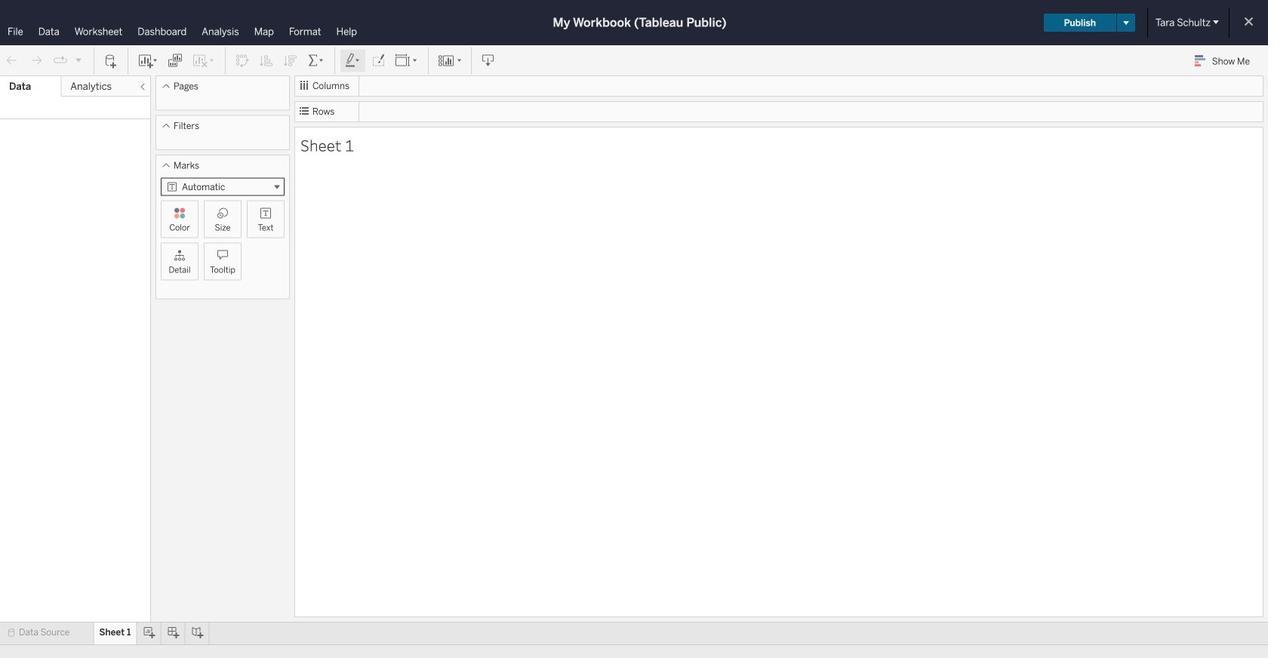 Task type: locate. For each thing, give the bounding box(es) containing it.
highlight image
[[344, 53, 362, 68]]

replay animation image
[[53, 53, 68, 68]]

show/hide cards image
[[438, 53, 462, 68]]

download image
[[481, 53, 496, 68]]

collapse image
[[138, 82, 147, 91]]

new data source image
[[103, 53, 119, 68]]

redo image
[[29, 53, 44, 68]]

sort ascending image
[[259, 53, 274, 68]]

fit image
[[395, 53, 419, 68]]



Task type: describe. For each thing, give the bounding box(es) containing it.
swap rows and columns image
[[235, 53, 250, 68]]

replay animation image
[[74, 55, 83, 64]]

new worksheet image
[[137, 53, 159, 68]]

clear sheet image
[[192, 53, 216, 68]]

sort descending image
[[283, 53, 298, 68]]

duplicate image
[[168, 53, 183, 68]]

format workbook image
[[371, 53, 386, 68]]

totals image
[[307, 53, 326, 68]]

undo image
[[5, 53, 20, 68]]



Task type: vqa. For each thing, say whether or not it's contained in the screenshot.
Sort Descending icon
yes



